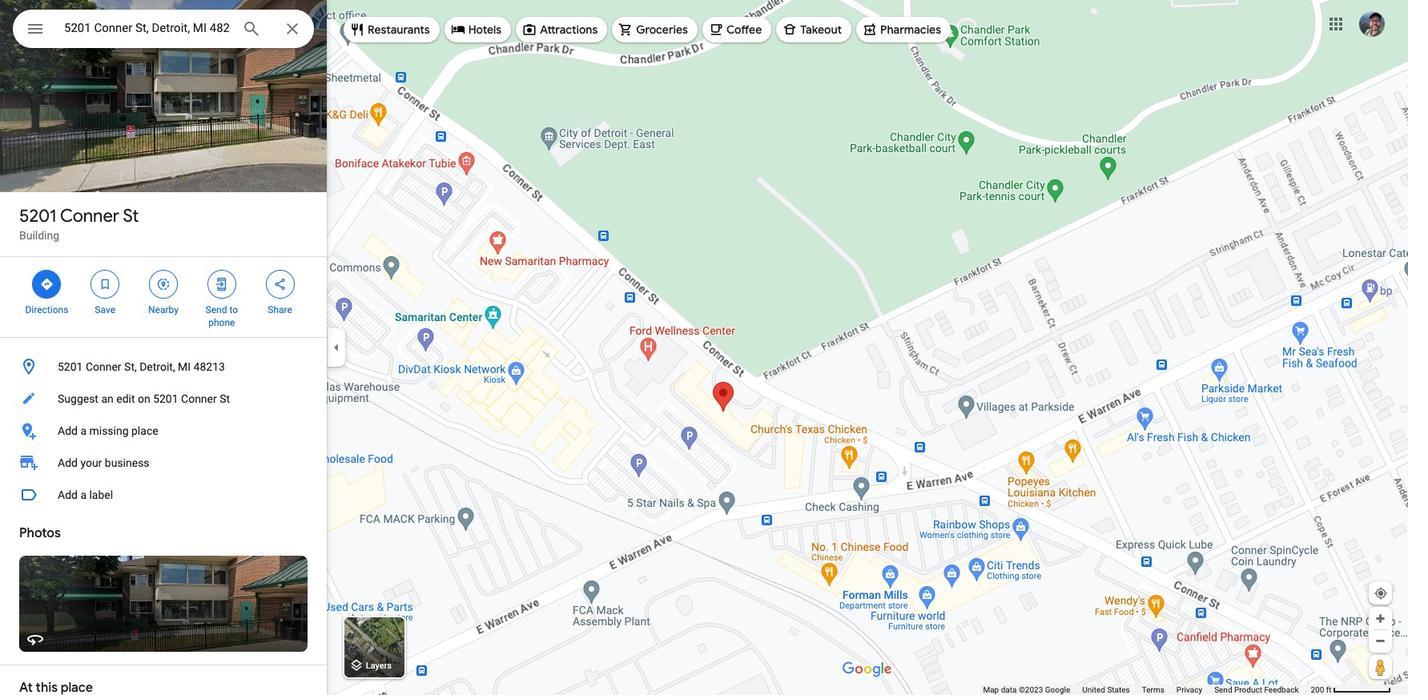Task type: vqa. For each thing, say whether or not it's contained in the screenshot.
1st Alaska from right
no



Task type: describe. For each thing, give the bounding box(es) containing it.
send for send product feedback
[[1215, 686, 1233, 695]]

phone
[[208, 317, 235, 329]]

add a label button
[[0, 479, 327, 511]]

pharmacies button
[[857, 10, 951, 49]]

 button
[[13, 10, 58, 51]]

add your business link
[[0, 447, 327, 479]]

200 ft button
[[1311, 686, 1392, 695]]

collapse side panel image
[[328, 339, 345, 357]]

st inside 5201 conner st building
[[123, 205, 139, 228]]

2 horizontal spatial 5201
[[153, 393, 178, 405]]


[[98, 276, 112, 293]]

send product feedback
[[1215, 686, 1299, 695]]

save
[[95, 304, 115, 316]]

add for add a missing place
[[58, 425, 78, 437]]

a for missing
[[80, 425, 87, 437]]

show street view coverage image
[[1369, 655, 1393, 679]]

conner for st,
[[86, 361, 121, 373]]


[[156, 276, 171, 293]]

hotels button
[[444, 10, 511, 49]]

zoom out image
[[1375, 635, 1387, 647]]

attractions button
[[516, 10, 608, 49]]

zoom in image
[[1375, 613, 1387, 625]]

coffee
[[727, 22, 762, 37]]

pharmacies
[[881, 22, 942, 37]]

privacy
[[1177, 686, 1203, 695]]

takeout
[[801, 22, 842, 37]]

add your business
[[58, 457, 150, 470]]

google maps element
[[0, 0, 1409, 695]]

send for send to phone
[[206, 304, 227, 316]]

united states button
[[1083, 685, 1130, 695]]

hotels
[[468, 22, 502, 37]]


[[273, 276, 287, 293]]

add a missing place
[[58, 425, 158, 437]]

data
[[1001, 686, 1017, 695]]

5201 conner st, detroit, mi 48213
[[58, 361, 225, 373]]

your
[[80, 457, 102, 470]]

attractions
[[540, 22, 598, 37]]

terms button
[[1142, 685, 1165, 695]]

missing
[[89, 425, 129, 437]]

photos
[[19, 526, 61, 542]]

200
[[1311, 686, 1325, 695]]

add a missing place button
[[0, 415, 327, 447]]

200 ft
[[1311, 686, 1332, 695]]

google
[[1045, 686, 1071, 695]]

privacy button
[[1177, 685, 1203, 695]]

map
[[983, 686, 999, 695]]

restaurants button
[[344, 10, 440, 49]]

united states
[[1083, 686, 1130, 695]]

map data ©2023 google
[[983, 686, 1071, 695]]

product
[[1235, 686, 1263, 695]]



Task type: locate. For each thing, give the bounding box(es) containing it.
conner for st
[[60, 205, 119, 228]]

5201 inside 5201 conner st building
[[19, 205, 56, 228]]

2 vertical spatial add
[[58, 489, 78, 502]]

2 a from the top
[[80, 489, 87, 502]]

a left missing
[[80, 425, 87, 437]]

5201 right on
[[153, 393, 178, 405]]

send product feedback button
[[1215, 685, 1299, 695]]

 search field
[[13, 10, 314, 51]]


[[26, 18, 45, 40]]

suggest
[[58, 393, 99, 405]]

3 add from the top
[[58, 489, 78, 502]]

conner up  in the left top of the page
[[60, 205, 119, 228]]

footer containing map data ©2023 google
[[983, 685, 1311, 695]]

nearby
[[148, 304, 179, 316]]

conner inside 5201 conner st building
[[60, 205, 119, 228]]

0 horizontal spatial 5201
[[19, 205, 56, 228]]

5201
[[19, 205, 56, 228], [58, 361, 83, 373], [153, 393, 178, 405]]

takeout button
[[777, 10, 852, 49]]

1 vertical spatial a
[[80, 489, 87, 502]]

footer inside google maps 'element'
[[983, 685, 1311, 695]]

add left label
[[58, 489, 78, 502]]

conner left st,
[[86, 361, 121, 373]]

1 vertical spatial add
[[58, 457, 78, 470]]

0 horizontal spatial st
[[123, 205, 139, 228]]

0 vertical spatial conner
[[60, 205, 119, 228]]

send inside send product feedback button
[[1215, 686, 1233, 695]]

a inside button
[[80, 425, 87, 437]]

terms
[[1142, 686, 1165, 695]]

add for add a label
[[58, 489, 78, 502]]

restaurants
[[368, 22, 430, 37]]

5201 for st,
[[58, 361, 83, 373]]

48213
[[194, 361, 225, 373]]

5201 conner st main content
[[0, 0, 327, 695]]

1 horizontal spatial st
[[220, 393, 230, 405]]

building
[[19, 229, 59, 242]]

2 vertical spatial 5201
[[153, 393, 178, 405]]

1 horizontal spatial 5201
[[58, 361, 83, 373]]

0 horizontal spatial send
[[206, 304, 227, 316]]

none field inside 5201 conner st, detroit, mi 48213 'field'
[[64, 18, 229, 38]]

business
[[105, 457, 150, 470]]

add down the suggest
[[58, 425, 78, 437]]

1 vertical spatial conner
[[86, 361, 121, 373]]

0 vertical spatial 5201
[[19, 205, 56, 228]]

a for label
[[80, 489, 87, 502]]

1 vertical spatial st
[[220, 393, 230, 405]]

to
[[229, 304, 238, 316]]

states
[[1108, 686, 1130, 695]]

actions for 5201 conner st region
[[0, 257, 327, 337]]

1 a from the top
[[80, 425, 87, 437]]

add a label
[[58, 489, 113, 502]]

share
[[268, 304, 292, 316]]

0 vertical spatial send
[[206, 304, 227, 316]]

united
[[1083, 686, 1106, 695]]

groceries
[[636, 22, 688, 37]]

0 vertical spatial add
[[58, 425, 78, 437]]

5201 Conner St, Detroit, MI 48213 field
[[13, 10, 314, 48]]

directions
[[25, 304, 68, 316]]


[[215, 276, 229, 293]]

send up phone at the left top of page
[[206, 304, 227, 316]]

add inside button
[[58, 425, 78, 437]]

5201 up building at the left top
[[19, 205, 56, 228]]

st,
[[124, 361, 137, 373]]

add left 'your'
[[58, 457, 78, 470]]

0 vertical spatial st
[[123, 205, 139, 228]]

send inside "send to phone"
[[206, 304, 227, 316]]

1 horizontal spatial send
[[1215, 686, 1233, 695]]

conner
[[60, 205, 119, 228], [86, 361, 121, 373], [181, 393, 217, 405]]

st inside suggest an edit on 5201 conner st button
[[220, 393, 230, 405]]

add for add your business
[[58, 457, 78, 470]]

2 add from the top
[[58, 457, 78, 470]]

on
[[138, 393, 150, 405]]

0 vertical spatial a
[[80, 425, 87, 437]]

layers
[[366, 661, 392, 672]]

suggest an edit on 5201 conner st
[[58, 393, 230, 405]]

suggest an edit on 5201 conner st button
[[0, 383, 327, 415]]

1 add from the top
[[58, 425, 78, 437]]

feedback
[[1265, 686, 1299, 695]]

place
[[131, 425, 158, 437]]

show your location image
[[1374, 587, 1389, 601]]

ft
[[1327, 686, 1332, 695]]

add
[[58, 425, 78, 437], [58, 457, 78, 470], [58, 489, 78, 502]]

5201 up the suggest
[[58, 361, 83, 373]]

detroit,
[[140, 361, 175, 373]]

a left label
[[80, 489, 87, 502]]

1 vertical spatial 5201
[[58, 361, 83, 373]]

label
[[89, 489, 113, 502]]

footer
[[983, 685, 1311, 695]]

None field
[[64, 18, 229, 38]]

send
[[206, 304, 227, 316], [1215, 686, 1233, 695]]

st
[[123, 205, 139, 228], [220, 393, 230, 405]]

5201 conner st building
[[19, 205, 139, 242]]

edit
[[116, 393, 135, 405]]


[[40, 276, 54, 293]]

mi
[[178, 361, 191, 373]]

1 vertical spatial send
[[1215, 686, 1233, 695]]

send left "product"
[[1215, 686, 1233, 695]]

groceries button
[[612, 10, 698, 49]]

2 vertical spatial conner
[[181, 393, 217, 405]]

a
[[80, 425, 87, 437], [80, 489, 87, 502]]

coffee button
[[703, 10, 772, 49]]

©2023
[[1019, 686, 1043, 695]]

a inside 'button'
[[80, 489, 87, 502]]

conner down 48213
[[181, 393, 217, 405]]

add inside 'button'
[[58, 489, 78, 502]]

5201 for st
[[19, 205, 56, 228]]

5201 conner st, detroit, mi 48213 button
[[0, 351, 327, 383]]

google account: cj baylor  
(christian.baylor@adept.ai) image
[[1360, 11, 1385, 37]]

an
[[101, 393, 114, 405]]

send to phone
[[206, 304, 238, 329]]



